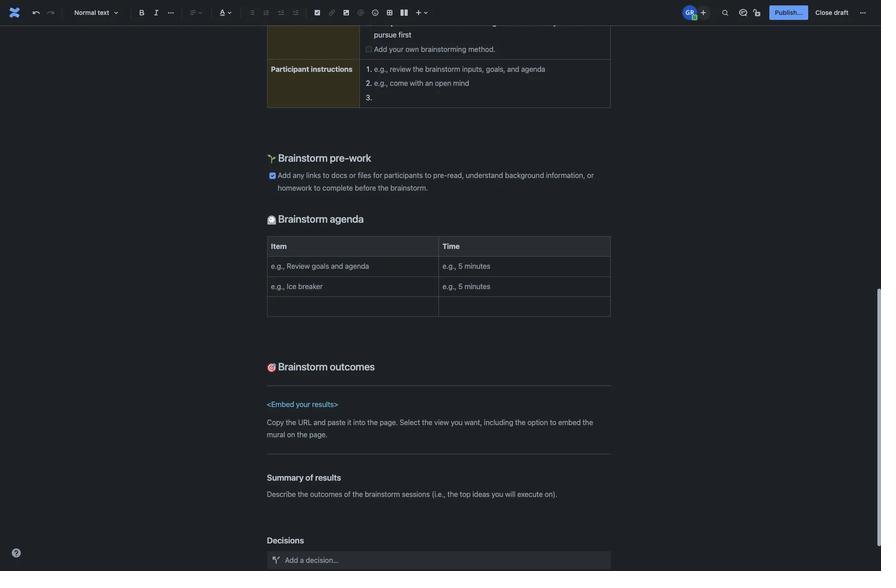 Task type: locate. For each thing, give the bounding box(es) containing it.
pre-
[[330, 144, 349, 156]]

close draft
[[816, 9, 849, 16]]

emoji image
[[370, 7, 381, 18]]

results>
[[312, 393, 338, 401]]

normal
[[74, 9, 96, 16]]

-
[[436, 11, 440, 19]]

brainstorm right :dart: image
[[278, 353, 328, 365]]

summary
[[267, 466, 304, 476]]

more image
[[858, 7, 869, 18]]

0 vertical spatial brainstorm
[[278, 144, 328, 156]]

instructions
[[311, 57, 353, 66]]

of
[[306, 466, 313, 476]]

3 brainstorm from the top
[[278, 353, 328, 365]]

normal text button
[[66, 3, 127, 23]]

link image
[[327, 7, 337, 18]]

results
[[315, 466, 341, 476]]

:seedling: image
[[267, 147, 276, 156]]

outcomes
[[330, 353, 375, 365]]

layouts image
[[399, 7, 410, 18]]

numbered list ⌘⇧7 image
[[261, 7, 272, 18]]

- visualize and align on which ideas you should pursue first
[[374, 11, 591, 31]]

item
[[271, 235, 287, 243]]

<embed your results>
[[267, 393, 338, 401]]

<embed
[[267, 393, 294, 401]]

:dart: image
[[267, 356, 276, 365]]

brainstorm right :seedling: image
[[278, 144, 328, 156]]

brainstorm
[[278, 144, 328, 156], [278, 205, 328, 218], [278, 353, 328, 365]]

greg robinson image
[[683, 5, 698, 20]]

2 brainstorm from the top
[[278, 205, 328, 218]]

publish... button
[[770, 5, 809, 20]]

1 vertical spatial brainstorm
[[278, 205, 328, 218]]

:timer: image
[[267, 208, 276, 217]]

indent tab image
[[290, 7, 301, 18]]

redo ⌘⇧z image
[[45, 7, 56, 18]]

2 vertical spatial brainstorm
[[278, 353, 328, 365]]

1 brainstorm from the top
[[278, 144, 328, 156]]

pursue
[[374, 23, 397, 31]]

brainstorm right :timer: icon
[[278, 205, 328, 218]]

should
[[567, 11, 589, 19]]



Task type: describe. For each thing, give the bounding box(es) containing it.
confluence image
[[7, 5, 22, 20]]

decision image
[[269, 546, 283, 560]]

invite to edit image
[[699, 7, 709, 18]]

publish...
[[775, 9, 803, 16]]

participant instructions
[[271, 57, 353, 66]]

brainstorm outcomes
[[276, 353, 375, 365]]

Main content area, start typing to enter text. text field
[[262, 0, 616, 562]]

align
[[485, 11, 501, 19]]

on
[[503, 11, 511, 19]]

work
[[349, 144, 371, 156]]

brainstorm pre-work
[[276, 144, 371, 156]]

:seedling: image
[[267, 147, 276, 156]]

decisions
[[267, 528, 304, 538]]

summary of results
[[267, 466, 341, 476]]

:dart: image
[[267, 356, 276, 365]]

your
[[296, 393, 310, 401]]

bullet list ⌘⇧8 image
[[247, 7, 257, 18]]

table image
[[384, 7, 395, 18]]

bold ⌘b image
[[137, 7, 147, 18]]

comment icon image
[[738, 7, 749, 18]]

draft
[[834, 9, 849, 16]]

find and replace image
[[720, 7, 731, 18]]

brainstorm for brainstorm outcomes
[[278, 353, 328, 365]]

visualize
[[441, 11, 469, 19]]

first
[[399, 23, 412, 31]]

participant
[[271, 57, 309, 66]]

close
[[816, 9, 833, 16]]

confluence image
[[7, 5, 22, 20]]

normal text
[[74, 9, 109, 16]]

ideas
[[534, 11, 552, 19]]

agenda
[[330, 205, 364, 218]]

mention image
[[356, 7, 366, 18]]

add image, video, or file image
[[341, 7, 352, 18]]

brainstorm for brainstorm pre-work
[[278, 144, 328, 156]]

text
[[98, 9, 109, 16]]

brainstorm agenda
[[276, 205, 364, 218]]

you
[[553, 11, 565, 19]]

close draft button
[[810, 5, 854, 20]]

editable content region
[[262, 0, 616, 572]]

outdent ⇧tab image
[[275, 7, 286, 18]]

which
[[513, 11, 532, 19]]

:timer: image
[[267, 208, 276, 217]]

more formatting image
[[166, 7, 176, 18]]

help image
[[11, 548, 22, 559]]

time
[[443, 235, 460, 243]]

action item image
[[312, 7, 323, 18]]

brainstorm for brainstorm agenda
[[278, 205, 328, 218]]

italic ⌘i image
[[151, 7, 162, 18]]

undo ⌘z image
[[31, 7, 42, 18]]

and
[[471, 11, 484, 19]]

no restrictions image
[[753, 7, 764, 18]]



Task type: vqa. For each thing, say whether or not it's contained in the screenshot.
Share link 'icon'
no



